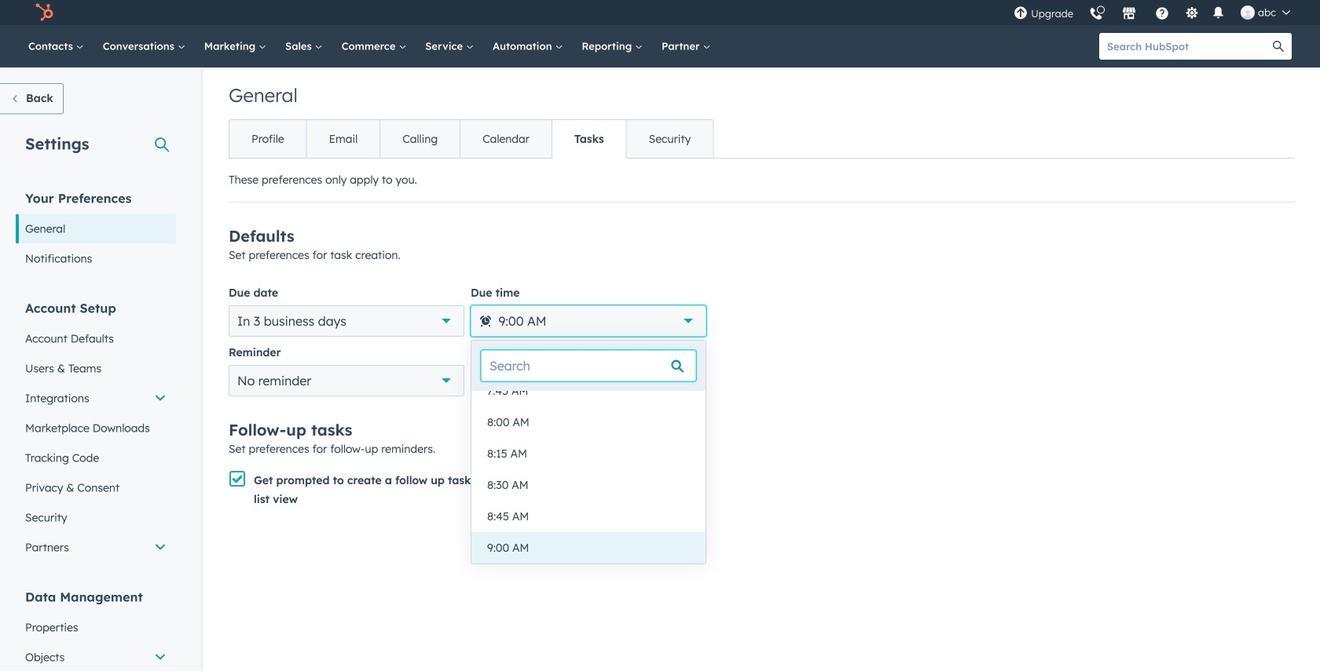 Task type: locate. For each thing, give the bounding box(es) containing it.
marketplaces image
[[1122, 7, 1136, 21]]

your preferences element
[[16, 190, 176, 274]]

navigation
[[229, 119, 714, 159]]

menu
[[1006, 0, 1301, 25]]

Search search field
[[481, 350, 696, 382]]



Task type: describe. For each thing, give the bounding box(es) containing it.
Search HubSpot search field
[[1099, 33, 1265, 60]]

account setup element
[[16, 300, 176, 563]]

gary orlando image
[[1241, 6, 1255, 20]]

grid grid
[[471, 376, 706, 564]]

data management element
[[16, 589, 176, 672]]



Task type: vqa. For each thing, say whether or not it's contained in the screenshot.
Marketplaces 'icon'
yes



